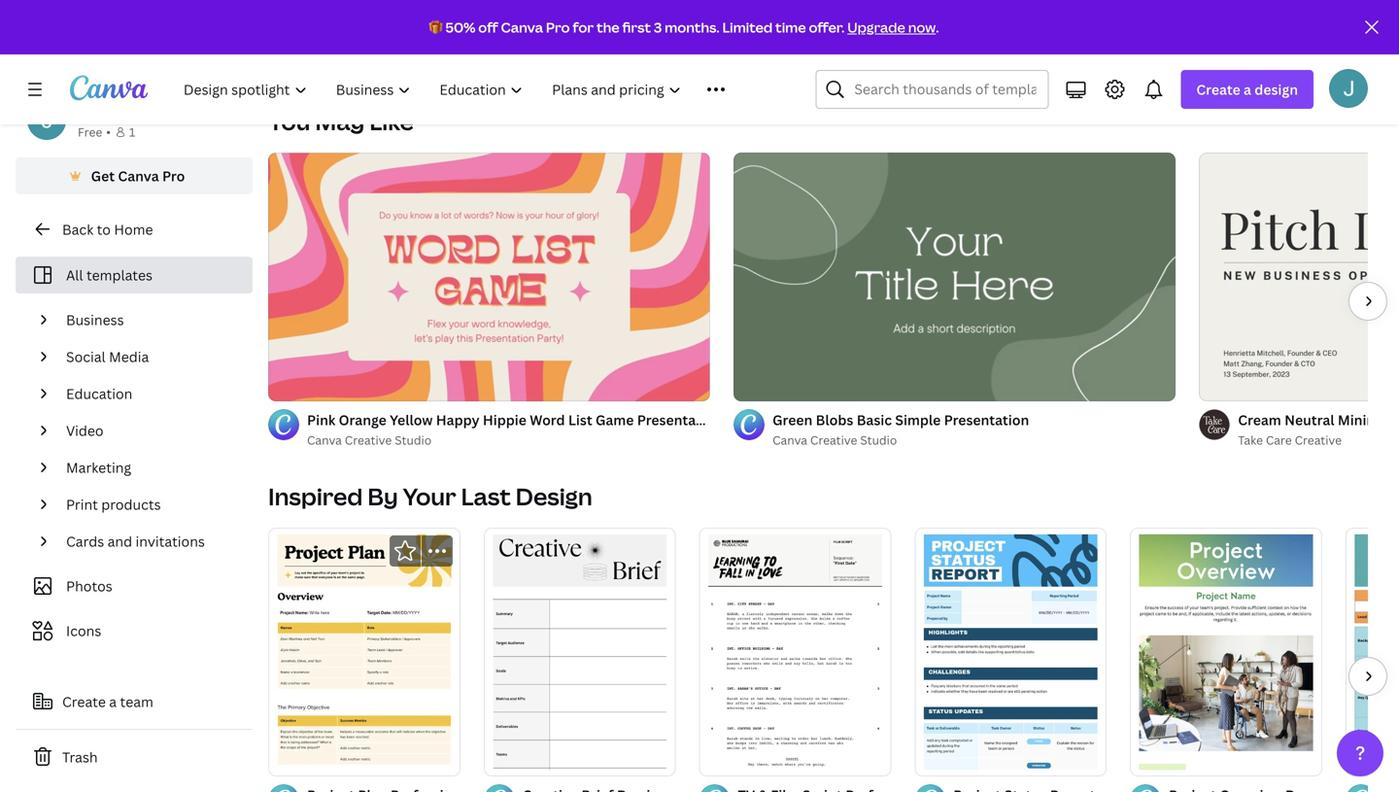 Task type: vqa. For each thing, say whether or not it's contained in the screenshot.
group
no



Task type: locate. For each thing, give the bounding box(es) containing it.
0 horizontal spatial creative
[[345, 432, 392, 448]]

presentation inside pink orange yellow happy hippie word list game presentation party canva creative studio
[[637, 411, 722, 429]]

canva creative studio link
[[307, 431, 710, 450], [773, 431, 1176, 450]]

veganuary link
[[978, 53, 1310, 75]]

1 horizontal spatial creative
[[810, 432, 858, 448]]

trash
[[62, 748, 98, 766]]

home
[[114, 220, 153, 239]]

1 presentation from the left
[[637, 411, 722, 429]]

0 horizontal spatial presentation
[[637, 411, 722, 429]]

Search search field
[[855, 71, 1036, 108]]

canva creative studio link down simple
[[773, 431, 1176, 450]]

0 horizontal spatial pro
[[162, 167, 185, 185]]

1 creative from the left
[[345, 432, 392, 448]]

game
[[596, 411, 634, 429]]

the
[[597, 18, 620, 36]]

1 horizontal spatial studio
[[860, 432, 897, 448]]

2 creative from the left
[[810, 432, 858, 448]]

2 studio from the left
[[860, 432, 897, 448]]

create left the team
[[62, 692, 106, 711]]

1 horizontal spatial create
[[1197, 80, 1241, 99]]

•
[[106, 124, 111, 140]]

business
[[66, 310, 124, 329]]

2 presentation from the left
[[944, 411, 1029, 429]]

you may like
[[268, 105, 414, 137]]

a left design
[[1244, 80, 1252, 99]]

for
[[573, 18, 594, 36]]

inspired by your last design
[[268, 481, 592, 512]]

create inside button
[[62, 692, 106, 711]]

pink orange yellow happy hippie word list game presentation party link
[[307, 409, 761, 431]]

a
[[1244, 80, 1252, 99], [109, 692, 117, 711]]

john smith image
[[1329, 69, 1368, 108]]

canva right get
[[118, 167, 159, 185]]

0 vertical spatial a
[[1244, 80, 1252, 99]]

cream
[[1238, 411, 1282, 429]]

presentation
[[637, 411, 722, 429], [944, 411, 1029, 429]]

2 horizontal spatial creative
[[1295, 432, 1342, 448]]

party
[[726, 411, 761, 429]]

video link
[[58, 412, 241, 449]]

by
[[368, 481, 398, 512]]

1 horizontal spatial presentation
[[944, 411, 1029, 429]]

1 vertical spatial a
[[109, 692, 117, 711]]

1 vertical spatial create
[[62, 692, 106, 711]]

1 studio from the left
[[395, 432, 432, 448]]

create
[[1197, 80, 1241, 99], [62, 692, 106, 711]]

cards
[[66, 532, 104, 551]]

project status report professional doc in dark blue light blue playful abstract style image
[[915, 528, 1107, 776]]

care
[[1266, 432, 1292, 448]]

a inside dropdown button
[[1244, 80, 1252, 99]]

create inside dropdown button
[[1197, 80, 1241, 99]]

creative down orange
[[345, 432, 392, 448]]

presentation right simple
[[944, 411, 1029, 429]]

0 horizontal spatial canva creative studio link
[[307, 431, 710, 450]]

🎁
[[429, 18, 443, 36]]

3 creative from the left
[[1295, 432, 1342, 448]]

creative inside pink orange yellow happy hippie word list game presentation party canva creative studio
[[345, 432, 392, 448]]

a left the team
[[109, 692, 117, 711]]

project overview doc in light green blue vibrant professional style image
[[1130, 528, 1322, 776]]

create a team
[[62, 692, 153, 711]]

first
[[622, 18, 651, 36]]

neutral
[[1285, 411, 1335, 429]]

a for design
[[1244, 80, 1252, 99]]

get canva pro
[[91, 167, 185, 185]]

green blobs basic simple presentation canva creative studio
[[773, 411, 1029, 448]]

hippie
[[483, 411, 527, 429]]

project plan professional doc in yellow black friendly corporate style image
[[268, 528, 460, 776]]

pro left "for"
[[546, 18, 570, 36]]

creative brief doc in black and white grey editorial style image
[[484, 528, 676, 776]]

word
[[530, 411, 565, 429]]

studio
[[395, 432, 432, 448], [860, 432, 897, 448]]

nature image
[[623, 0, 955, 46]]

you
[[268, 105, 310, 137]]

1 horizontal spatial canva creative studio link
[[773, 431, 1176, 450]]

pro
[[546, 18, 570, 36], [162, 167, 185, 185]]

time
[[776, 18, 806, 36]]

0 vertical spatial create
[[1197, 80, 1241, 99]]

creative
[[345, 432, 392, 448], [810, 432, 858, 448], [1295, 432, 1342, 448]]

canva down pink
[[307, 432, 342, 448]]

design
[[1255, 80, 1298, 99]]

back to home link
[[16, 210, 253, 249]]

canva right off
[[501, 18, 543, 36]]

studio down basic
[[860, 432, 897, 448]]

🎁 50% off canva pro for the first 3 months. limited time offer. upgrade now .
[[429, 18, 939, 36]]

0 horizontal spatial studio
[[395, 432, 432, 448]]

creative down the blobs
[[810, 432, 858, 448]]

fitness image
[[1333, 0, 1399, 46]]

top level navigation element
[[171, 70, 769, 109], [171, 70, 769, 109]]

green blobs basic simple presentation link
[[773, 409, 1176, 431]]

social media link
[[58, 338, 241, 375]]

social
[[66, 347, 106, 366]]

studio down the yellow
[[395, 432, 432, 448]]

2 canva creative studio link from the left
[[773, 431, 1176, 450]]

1 horizontal spatial a
[[1244, 80, 1252, 99]]

invitations
[[136, 532, 205, 551]]

a inside button
[[109, 692, 117, 711]]

1 canva creative studio link from the left
[[307, 431, 710, 450]]

templates
[[86, 266, 153, 284]]

0 horizontal spatial a
[[109, 692, 117, 711]]

0 vertical spatial pro
[[546, 18, 570, 36]]

.
[[936, 18, 939, 36]]

1 vertical spatial pro
[[162, 167, 185, 185]]

icons link
[[27, 612, 241, 649]]

create for create a design
[[1197, 80, 1241, 99]]

upgrade
[[848, 18, 905, 36]]

None search field
[[816, 70, 1049, 109]]

create left design
[[1197, 80, 1241, 99]]

cream neutral minimalis link
[[1238, 409, 1399, 431]]

nature link
[[623, 53, 955, 75]]

photos link
[[27, 568, 241, 604]]

creative down "cream neutral minimalis" link
[[1295, 432, 1342, 448]]

last
[[461, 481, 511, 512]]

nature
[[623, 55, 669, 73]]

0 horizontal spatial create
[[62, 692, 106, 711]]

marketing link
[[58, 449, 241, 486]]

cards and invitations
[[66, 532, 205, 551]]

studio inside green blobs basic simple presentation canva creative studio
[[860, 432, 897, 448]]

presentation left party
[[637, 411, 722, 429]]

social media
[[66, 347, 149, 366]]

and
[[108, 532, 132, 551]]

create a design
[[1197, 80, 1298, 99]]

happy
[[436, 411, 480, 429]]

research brief doc in orange teal pink soft pastels style image
[[1346, 528, 1399, 776]]

pro up back to home link
[[162, 167, 185, 185]]

canva creative studio link for hippie
[[307, 431, 710, 450]]

50%
[[446, 18, 476, 36]]

a for team
[[109, 692, 117, 711]]

1 horizontal spatial pro
[[546, 18, 570, 36]]

canva creative studio link down hippie
[[307, 431, 710, 450]]

canva down green
[[773, 432, 808, 448]]



Task type: describe. For each thing, give the bounding box(es) containing it.
orange
[[339, 411, 387, 429]]

like
[[369, 105, 414, 137]]

canva inside pink orange yellow happy hippie word list game presentation party canva creative studio
[[307, 432, 342, 448]]

cream neutral minimalist new business pitch deck presentation image
[[1199, 153, 1399, 401]]

pink
[[307, 411, 336, 429]]

months.
[[665, 18, 720, 36]]

now
[[908, 18, 936, 36]]

icons
[[66, 621, 101, 640]]

1
[[129, 124, 135, 140]]

basic
[[857, 411, 892, 429]]

create a team button
[[16, 682, 253, 721]]

creative inside green blobs basic simple presentation canva creative studio
[[810, 432, 858, 448]]

all templates
[[66, 266, 153, 284]]

limited
[[722, 18, 773, 36]]

creative inside the cream neutral minimalis take care creative
[[1295, 432, 1342, 448]]

3
[[654, 18, 662, 36]]

minimalist
[[268, 55, 338, 73]]

print products link
[[58, 486, 241, 523]]

back to home
[[62, 220, 153, 239]]

photos
[[66, 577, 112, 595]]

fitness link
[[1333, 53, 1399, 75]]

all
[[66, 266, 83, 284]]

education link
[[58, 375, 241, 412]]

cream neutral minimalis take care creative
[[1238, 411, 1399, 448]]

yellow
[[390, 411, 433, 429]]

cards and invitations link
[[58, 523, 241, 560]]

your
[[403, 481, 456, 512]]

upgrade now button
[[848, 18, 936, 36]]

pro inside button
[[162, 167, 185, 185]]

canva inside green blobs basic simple presentation canva creative studio
[[773, 432, 808, 448]]

free •
[[78, 124, 111, 140]]

marketing
[[66, 458, 131, 477]]

print products
[[66, 495, 161, 514]]

list
[[568, 411, 592, 429]]

canva creative studio link for presentation
[[773, 431, 1176, 450]]

presentation inside green blobs basic simple presentation canva creative studio
[[944, 411, 1029, 429]]

blobs
[[816, 411, 854, 429]]

design
[[516, 481, 592, 512]]

business link
[[58, 301, 241, 338]]

fitness
[[1333, 55, 1381, 73]]

create a design button
[[1181, 70, 1314, 109]]

education
[[66, 384, 132, 403]]

off
[[478, 18, 498, 36]]

canva inside button
[[118, 167, 159, 185]]

inspired
[[268, 481, 363, 512]]

simple
[[895, 411, 941, 429]]

back
[[62, 220, 93, 239]]

may
[[315, 105, 365, 137]]

products
[[101, 495, 161, 514]]

studio inside pink orange yellow happy hippie word list game presentation party canva creative studio
[[395, 432, 432, 448]]

create for create a team
[[62, 692, 106, 711]]

team
[[120, 692, 153, 711]]

minimalis
[[1338, 411, 1399, 429]]

trash link
[[16, 738, 253, 776]]

green
[[773, 411, 813, 429]]

minimalist link
[[268, 53, 600, 75]]

get
[[91, 167, 115, 185]]

free
[[78, 124, 102, 140]]

get canva pro button
[[16, 157, 253, 194]]

print
[[66, 495, 98, 514]]

media
[[109, 347, 149, 366]]

video
[[66, 421, 104, 440]]

offer.
[[809, 18, 845, 36]]

pink orange yellow happy hippie word list game presentation party canva creative studio
[[307, 411, 761, 448]]

minimalist image
[[268, 0, 600, 46]]

to
[[97, 220, 111, 239]]

take care creative link
[[1238, 431, 1399, 450]]

veganuary
[[978, 55, 1048, 73]]

tv & film script professional doc in black and white agnostic style image
[[699, 528, 891, 776]]

take
[[1238, 432, 1263, 448]]



